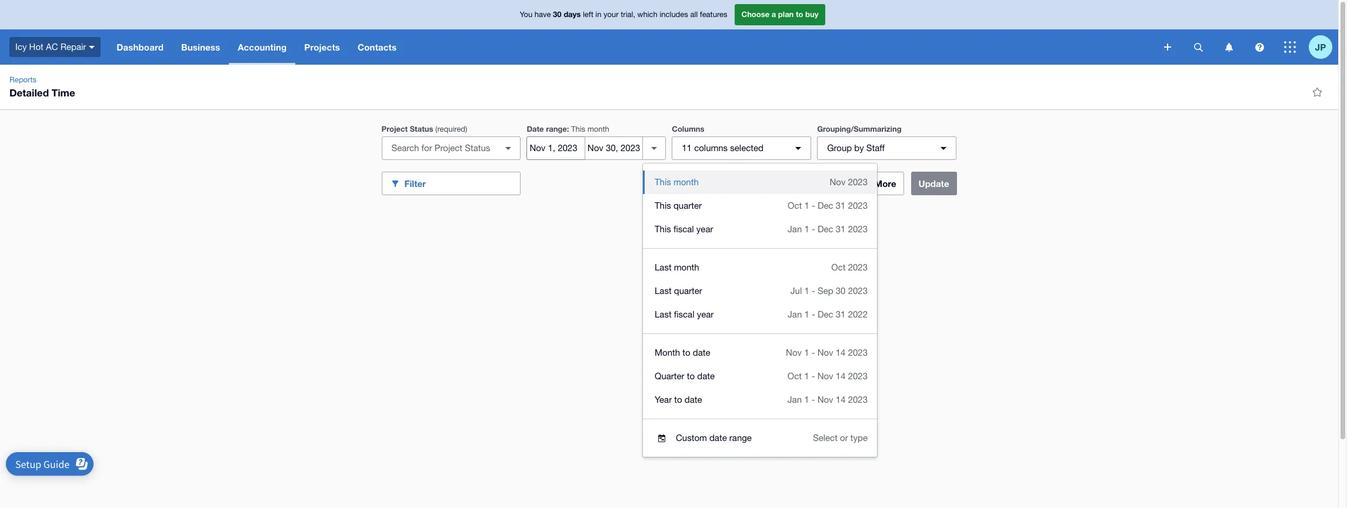 Task type: vqa. For each thing, say whether or not it's contained in the screenshot.


Task type: describe. For each thing, give the bounding box(es) containing it.
jp button
[[1309, 29, 1338, 65]]

(
[[435, 125, 437, 134]]

1 for oct 1 - dec 31 2023
[[804, 201, 809, 211]]

sep
[[818, 286, 833, 296]]

- for jul 1 - sep 30 2023
[[812, 286, 815, 296]]

1 for jan 1 - nov 14 2023
[[804, 395, 809, 405]]

14 for nov 1 - nov 14 2023
[[836, 348, 846, 358]]

buy
[[805, 10, 819, 19]]

month for last month
[[674, 262, 699, 272]]

2023 for jan 1 - dec 31 2023
[[848, 224, 868, 234]]

time
[[52, 86, 75, 99]]

reports link
[[5, 74, 41, 86]]

14 for jan 1 - nov 14 2023
[[836, 395, 846, 405]]

ac
[[46, 42, 58, 52]]

dec for oct 1 - dec 31 2023
[[818, 201, 833, 211]]

all
[[690, 10, 698, 19]]

date for year to date
[[685, 395, 702, 405]]

more
[[874, 178, 896, 189]]

reports
[[9, 75, 36, 84]]

4 2023 from the top
[[848, 262, 868, 272]]

date for quarter to date
[[697, 371, 715, 381]]

selected
[[730, 143, 763, 153]]

add to favourites image
[[1305, 80, 1329, 104]]

dashboard link
[[108, 29, 172, 65]]

dec for jan 1 - dec 31 2022
[[818, 309, 833, 319]]

0 vertical spatial range
[[546, 124, 567, 134]]

nov for jan
[[817, 395, 833, 405]]

- for jan 1 - dec 31 2023
[[812, 224, 815, 234]]

which
[[637, 10, 658, 19]]

:
[[567, 124, 569, 134]]

days
[[564, 10, 581, 19]]

- for jan 1 - dec 31 2022
[[812, 309, 815, 319]]

project status ( required )
[[381, 124, 467, 134]]

to for quarter to date
[[687, 371, 695, 381]]

group by staff
[[827, 143, 885, 153]]

dashboard
[[117, 42, 164, 52]]

2023 for jul 1 - sep 30 2023
[[848, 286, 868, 296]]

this fiscal year
[[655, 224, 713, 234]]

jp
[[1315, 41, 1326, 52]]

range inside group
[[729, 433, 752, 443]]

jul 1 - sep 30 2023
[[790, 286, 868, 296]]

business button
[[172, 29, 229, 65]]

repair
[[60, 42, 86, 52]]

2023 for jan 1 - nov 14 2023
[[848, 395, 868, 405]]

oct 1 - dec 31 2023
[[788, 201, 868, 211]]

11 columns selected
[[682, 143, 763, 153]]

this for this month
[[655, 177, 671, 187]]

update button
[[911, 172, 957, 195]]

this month
[[655, 177, 699, 187]]

plan
[[778, 10, 794, 19]]

group by staff button
[[817, 136, 956, 160]]

update
[[919, 178, 949, 189]]

contacts
[[358, 42, 397, 52]]

month to date
[[655, 348, 710, 358]]

staff
[[866, 143, 885, 153]]

30 inside banner
[[553, 10, 562, 19]]

custom date range
[[676, 433, 752, 443]]

svg image inside the icy hot ac repair popup button
[[89, 46, 95, 49]]

oct for oct 1 - dec 31 2023
[[788, 201, 802, 211]]

this for this quarter
[[655, 201, 671, 211]]

choose a plan to buy
[[741, 10, 819, 19]]

select
[[813, 433, 838, 443]]

list box containing this month
[[643, 164, 877, 457]]

year
[[655, 395, 672, 405]]

in
[[595, 10, 601, 19]]

- for oct 1 - dec 31 2023
[[812, 201, 815, 211]]

or
[[840, 433, 848, 443]]

projects
[[304, 42, 340, 52]]

you have 30 days left in your trial, which includes all features
[[520, 10, 727, 19]]

columns
[[694, 143, 728, 153]]

quarter
[[655, 371, 684, 381]]

by
[[854, 143, 864, 153]]

2023 for nov 1 - nov 14 2023
[[848, 348, 868, 358]]

to for year to date
[[674, 395, 682, 405]]

date for month to date
[[693, 348, 710, 358]]

1 2023 from the top
[[848, 177, 868, 187]]

year for this fiscal year
[[696, 224, 713, 234]]

filter
[[404, 178, 426, 189]]

type
[[850, 433, 868, 443]]

columns
[[672, 124, 704, 134]]

left
[[583, 10, 593, 19]]

required
[[437, 125, 465, 134]]

this quarter
[[655, 201, 702, 211]]

oct for oct 2023
[[831, 262, 846, 272]]

custom
[[676, 433, 707, 443]]

this inside date range : this month
[[571, 125, 585, 134]]

includes
[[660, 10, 688, 19]]

detailed
[[9, 86, 49, 99]]



Task type: locate. For each thing, give the bounding box(es) containing it.
project
[[381, 124, 408, 134]]

status
[[410, 124, 433, 134]]

group containing this month
[[643, 164, 877, 457]]

date
[[693, 348, 710, 358], [697, 371, 715, 381], [685, 395, 702, 405], [709, 433, 727, 443]]

this for this fiscal year
[[655, 224, 671, 234]]

0 vertical spatial oct
[[788, 201, 802, 211]]

quarter up last fiscal year
[[674, 286, 702, 296]]

date range : this month
[[527, 124, 609, 134]]

1 vertical spatial fiscal
[[674, 309, 694, 319]]

month
[[587, 125, 609, 134], [673, 177, 699, 187], [674, 262, 699, 272]]

nov
[[830, 177, 846, 187], [786, 348, 802, 358], [817, 348, 833, 358], [817, 371, 833, 381], [817, 395, 833, 405]]

to right "quarter"
[[687, 371, 695, 381]]

last fiscal year
[[655, 309, 714, 319]]

1 horizontal spatial 30
[[836, 286, 846, 296]]

0 vertical spatial fiscal
[[673, 224, 694, 234]]

2 dec from the top
[[818, 224, 833, 234]]

6 - from the top
[[812, 371, 815, 381]]

31 down oct 1 - dec 31 2023
[[836, 224, 846, 234]]

30 right sep
[[836, 286, 846, 296]]

to
[[796, 10, 803, 19], [682, 348, 690, 358], [687, 371, 695, 381], [674, 395, 682, 405]]

jan 1 - dec 31 2022
[[788, 309, 868, 319]]

quarter to date
[[655, 371, 715, 381]]

3 - from the top
[[812, 286, 815, 296]]

- for jan 1 - nov 14 2023
[[812, 395, 815, 405]]

jan down oct 1 - nov 14 2023
[[788, 395, 802, 405]]

2022
[[848, 309, 868, 319]]

0 horizontal spatial svg image
[[89, 46, 95, 49]]

Select end date field
[[585, 137, 642, 159]]

7 - from the top
[[812, 395, 815, 405]]

1 down oct 1 - dec 31 2023
[[804, 224, 809, 234]]

1 for oct 1 - nov 14 2023
[[804, 371, 809, 381]]

svg image left jp
[[1284, 41, 1296, 53]]

choose
[[741, 10, 770, 19]]

30 right "have"
[[553, 10, 562, 19]]

1 - from the top
[[812, 201, 815, 211]]

fiscal for last
[[674, 309, 694, 319]]

jan down 'jul' at the bottom
[[788, 309, 802, 319]]

date up quarter to date at the bottom of page
[[693, 348, 710, 358]]

quarter
[[673, 201, 702, 211], [674, 286, 702, 296]]

last down last month
[[655, 286, 672, 296]]

fiscal
[[673, 224, 694, 234], [674, 309, 694, 319]]

- down oct 1 - dec 31 2023
[[812, 224, 815, 234]]

grouping/summarizing
[[817, 124, 902, 134]]

1 up oct 1 - nov 14 2023
[[804, 348, 809, 358]]

3 2023 from the top
[[848, 224, 868, 234]]

1 vertical spatial oct
[[831, 262, 846, 272]]

1 1 from the top
[[804, 201, 809, 211]]

last for last quarter
[[655, 286, 672, 296]]

2023 down oct 1 - dec 31 2023
[[848, 224, 868, 234]]

nov 2023
[[830, 177, 868, 187]]

group
[[643, 164, 877, 457]]

14 for oct 1 - nov 14 2023
[[836, 371, 846, 381]]

2 vertical spatial jan
[[788, 395, 802, 405]]

- up jan 1 - dec 31 2023
[[812, 201, 815, 211]]

5 2023 from the top
[[848, 286, 868, 296]]

1 vertical spatial year
[[697, 309, 714, 319]]

accounting
[[238, 42, 287, 52]]

31 for oct 1 - dec 31 2023
[[836, 201, 846, 211]]

oct
[[788, 201, 802, 211], [831, 262, 846, 272], [788, 371, 802, 381]]

to left "buy"
[[796, 10, 803, 19]]

dec for jan 1 - dec 31 2023
[[818, 224, 833, 234]]

1 for jul 1 - sep 30 2023
[[804, 286, 809, 296]]

2023 down 2022
[[848, 348, 868, 358]]

4 1 from the top
[[804, 309, 809, 319]]

svg image right repair
[[89, 46, 95, 49]]

year
[[696, 224, 713, 234], [697, 309, 714, 319]]

2023 for oct 1 - nov 14 2023
[[848, 371, 868, 381]]

0 vertical spatial quarter
[[673, 201, 702, 211]]

1 vertical spatial dec
[[818, 224, 833, 234]]

icy
[[15, 42, 27, 52]]

2023
[[848, 177, 868, 187], [848, 201, 868, 211], [848, 224, 868, 234], [848, 262, 868, 272], [848, 286, 868, 296], [848, 348, 868, 358], [848, 371, 868, 381], [848, 395, 868, 405]]

year down this quarter
[[696, 224, 713, 234]]

this up this quarter
[[655, 177, 671, 187]]

fiscal for this
[[673, 224, 694, 234]]

this
[[571, 125, 585, 134], [655, 177, 671, 187], [655, 201, 671, 211], [655, 224, 671, 234]]

- for nov 1 - nov 14 2023
[[812, 348, 815, 358]]

nov 1 - nov 14 2023
[[786, 348, 868, 358]]

0 vertical spatial dec
[[818, 201, 833, 211]]

3 dec from the top
[[818, 309, 833, 319]]

0 vertical spatial 14
[[836, 348, 846, 358]]

date
[[527, 124, 544, 134]]

1 for jan 1 - dec 31 2023
[[804, 224, 809, 234]]

last up last quarter
[[655, 262, 672, 272]]

1 right 'jul' at the bottom
[[804, 286, 809, 296]]

to for month to date
[[682, 348, 690, 358]]

list of convenience dates image
[[642, 136, 666, 160]]

this down this quarter
[[655, 224, 671, 234]]

8 2023 from the top
[[848, 395, 868, 405]]

nov for nov
[[817, 348, 833, 358]]

31
[[836, 201, 846, 211], [836, 224, 846, 234], [836, 309, 846, 319]]

svg image
[[1284, 41, 1296, 53], [89, 46, 95, 49]]

jan for jan 1 - nov 14 2023
[[788, 395, 802, 405]]

month for this month
[[673, 177, 699, 187]]

2 - from the top
[[812, 224, 815, 234]]

date down month to date
[[697, 371, 715, 381]]

14 up the jan 1 - nov 14 2023
[[836, 371, 846, 381]]

last month
[[655, 262, 699, 272]]

date down quarter to date at the bottom of page
[[685, 395, 702, 405]]

2 last from the top
[[655, 286, 672, 296]]

1 up jan 1 - dec 31 2023
[[804, 201, 809, 211]]

range
[[546, 124, 567, 134], [729, 433, 752, 443]]

year for last fiscal year
[[697, 309, 714, 319]]

last for last month
[[655, 262, 672, 272]]

1 down nov 1 - nov 14 2023
[[804, 371, 809, 381]]

last quarter
[[655, 286, 702, 296]]

3 31 from the top
[[836, 309, 846, 319]]

2023 up type
[[848, 395, 868, 405]]

0 vertical spatial 30
[[553, 10, 562, 19]]

5 - from the top
[[812, 348, 815, 358]]

1 for nov 1 - nov 14 2023
[[804, 348, 809, 358]]

icy hot ac repair
[[15, 42, 86, 52]]

3 1 from the top
[[804, 286, 809, 296]]

filter button
[[381, 172, 521, 195]]

to inside banner
[[796, 10, 803, 19]]

this down this month
[[655, 201, 671, 211]]

dec up jan 1 - dec 31 2023
[[818, 201, 833, 211]]

year down last quarter
[[697, 309, 714, 319]]

3 14 from the top
[[836, 395, 846, 405]]

jan for jan 1 - dec 31 2022
[[788, 309, 802, 319]]

icy hot ac repair button
[[0, 29, 108, 65]]

2 2023 from the top
[[848, 201, 868, 211]]

this right the :
[[571, 125, 585, 134]]

- for oct 1 - nov 14 2023
[[812, 371, 815, 381]]

31 down nov 2023
[[836, 201, 846, 211]]

- down nov 1 - nov 14 2023
[[812, 371, 815, 381]]

0 vertical spatial month
[[587, 125, 609, 134]]

2 vertical spatial last
[[655, 309, 672, 319]]

1 vertical spatial quarter
[[674, 286, 702, 296]]

jan down oct 1 - dec 31 2023
[[788, 224, 802, 234]]

reports detailed time
[[9, 75, 75, 99]]

7 1 from the top
[[804, 395, 809, 405]]

2023 left more
[[848, 177, 868, 187]]

6 1 from the top
[[804, 371, 809, 381]]

fiscal down this quarter
[[673, 224, 694, 234]]

jan for jan 1 - dec 31 2023
[[788, 224, 802, 234]]

you
[[520, 10, 532, 19]]

your
[[604, 10, 619, 19]]

range right the 'custom'
[[729, 433, 752, 443]]

group
[[827, 143, 852, 153]]

- up oct 1 - nov 14 2023
[[812, 348, 815, 358]]

dec down sep
[[818, 309, 833, 319]]

2023 up jul 1 - sep 30 2023
[[848, 262, 868, 272]]

quarter for last quarter
[[674, 286, 702, 296]]

None field
[[381, 136, 521, 160]]

quarter up this fiscal year
[[673, 201, 702, 211]]

month up this quarter
[[673, 177, 699, 187]]

1 dec from the top
[[818, 201, 833, 211]]

1 horizontal spatial svg image
[[1284, 41, 1296, 53]]

nov for oct
[[817, 371, 833, 381]]

navigation
[[108, 29, 1156, 65]]

range up 'select start date' field
[[546, 124, 567, 134]]

)
[[465, 125, 467, 134]]

month up last quarter
[[674, 262, 699, 272]]

year to date
[[655, 395, 702, 405]]

navigation containing dashboard
[[108, 29, 1156, 65]]

quarter for this quarter
[[673, 201, 702, 211]]

dec down oct 1 - dec 31 2023
[[818, 224, 833, 234]]

14
[[836, 348, 846, 358], [836, 371, 846, 381], [836, 395, 846, 405]]

31 for jan 1 - dec 31 2023
[[836, 224, 846, 234]]

0 horizontal spatial 30
[[553, 10, 562, 19]]

jan 1 - nov 14 2023
[[788, 395, 868, 405]]

month
[[655, 348, 680, 358]]

1 vertical spatial jan
[[788, 309, 802, 319]]

0 vertical spatial year
[[696, 224, 713, 234]]

31 left 2022
[[836, 309, 846, 319]]

to right month
[[682, 348, 690, 358]]

features
[[700, 10, 727, 19]]

1 vertical spatial 31
[[836, 224, 846, 234]]

more button
[[858, 172, 904, 195]]

2 1 from the top
[[804, 224, 809, 234]]

2023 down nov 2023
[[848, 201, 868, 211]]

1 vertical spatial range
[[729, 433, 752, 443]]

to right year
[[674, 395, 682, 405]]

- down jul 1 - sep 30 2023
[[812, 309, 815, 319]]

5 1 from the top
[[804, 348, 809, 358]]

Search for Project Status text field
[[382, 137, 499, 159]]

11
[[682, 143, 692, 153]]

open image
[[497, 136, 520, 160]]

oct down nov 1 - nov 14 2023
[[788, 371, 802, 381]]

oct for oct 1 - nov 14 2023
[[788, 371, 802, 381]]

1 31 from the top
[[836, 201, 846, 211]]

1 vertical spatial 14
[[836, 371, 846, 381]]

month inside date range : this month
[[587, 125, 609, 134]]

Select start date field
[[527, 137, 585, 159]]

contacts button
[[349, 29, 405, 65]]

svg image
[[1194, 43, 1203, 51], [1225, 43, 1233, 51], [1255, 43, 1264, 51], [1164, 44, 1171, 51]]

- left sep
[[812, 286, 815, 296]]

business
[[181, 42, 220, 52]]

3 last from the top
[[655, 309, 672, 319]]

oct up jul 1 - sep 30 2023
[[831, 262, 846, 272]]

jan 1 - dec 31 2023
[[788, 224, 868, 234]]

30 inside group
[[836, 286, 846, 296]]

14 down oct 1 - nov 14 2023
[[836, 395, 846, 405]]

2023 up 2022
[[848, 286, 868, 296]]

1 14 from the top
[[836, 348, 846, 358]]

navigation inside banner
[[108, 29, 1156, 65]]

2 vertical spatial oct
[[788, 371, 802, 381]]

0 horizontal spatial range
[[546, 124, 567, 134]]

fiscal down last quarter
[[674, 309, 694, 319]]

oct 1 - nov 14 2023
[[788, 371, 868, 381]]

last down last quarter
[[655, 309, 672, 319]]

a
[[772, 10, 776, 19]]

banner
[[0, 0, 1338, 65]]

1 down oct 1 - nov 14 2023
[[804, 395, 809, 405]]

31 for jan 1 - dec 31 2022
[[836, 309, 846, 319]]

last
[[655, 262, 672, 272], [655, 286, 672, 296], [655, 309, 672, 319]]

select or type
[[813, 433, 868, 443]]

1 vertical spatial month
[[673, 177, 699, 187]]

1 for jan 1 - dec 31 2022
[[804, 309, 809, 319]]

2 vertical spatial 31
[[836, 309, 846, 319]]

list box
[[643, 164, 877, 457]]

2023 up the jan 1 - nov 14 2023
[[848, 371, 868, 381]]

projects button
[[296, 29, 349, 65]]

trial,
[[621, 10, 635, 19]]

0 vertical spatial last
[[655, 262, 672, 272]]

jul
[[790, 286, 802, 296]]

accounting button
[[229, 29, 296, 65]]

banner containing jp
[[0, 0, 1338, 65]]

14 up oct 1 - nov 14 2023
[[836, 348, 846, 358]]

month up select end date field
[[587, 125, 609, 134]]

2 vertical spatial 14
[[836, 395, 846, 405]]

-
[[812, 201, 815, 211], [812, 224, 815, 234], [812, 286, 815, 296], [812, 309, 815, 319], [812, 348, 815, 358], [812, 371, 815, 381], [812, 395, 815, 405]]

2 vertical spatial dec
[[818, 309, 833, 319]]

last for last fiscal year
[[655, 309, 672, 319]]

7 2023 from the top
[[848, 371, 868, 381]]

date right the 'custom'
[[709, 433, 727, 443]]

0 vertical spatial 31
[[836, 201, 846, 211]]

4 - from the top
[[812, 309, 815, 319]]

1 horizontal spatial range
[[729, 433, 752, 443]]

1 vertical spatial 30
[[836, 286, 846, 296]]

dec
[[818, 201, 833, 211], [818, 224, 833, 234], [818, 309, 833, 319]]

hot
[[29, 42, 43, 52]]

oct 2023
[[831, 262, 868, 272]]

2 vertical spatial month
[[674, 262, 699, 272]]

6 2023 from the top
[[848, 348, 868, 358]]

2023 for oct 1 - dec 31 2023
[[848, 201, 868, 211]]

have
[[535, 10, 551, 19]]

2 31 from the top
[[836, 224, 846, 234]]

oct up jan 1 - dec 31 2023
[[788, 201, 802, 211]]

1 down jul 1 - sep 30 2023
[[804, 309, 809, 319]]

1 last from the top
[[655, 262, 672, 272]]

1 vertical spatial last
[[655, 286, 672, 296]]

2 14 from the top
[[836, 371, 846, 381]]

- down oct 1 - nov 14 2023
[[812, 395, 815, 405]]

1
[[804, 201, 809, 211], [804, 224, 809, 234], [804, 286, 809, 296], [804, 309, 809, 319], [804, 348, 809, 358], [804, 371, 809, 381], [804, 395, 809, 405]]

0 vertical spatial jan
[[788, 224, 802, 234]]



